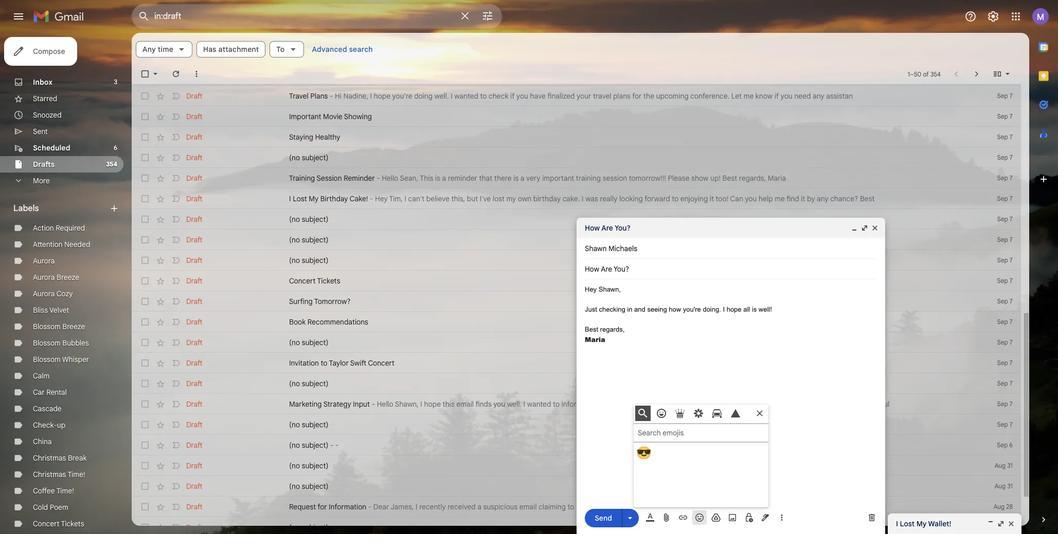 Task type: describe. For each thing, give the bounding box(es) containing it.
this,
[[451, 194, 465, 204]]

be
[[576, 503, 585, 512]]

aurora link
[[33, 257, 55, 266]]

showing
[[344, 112, 372, 121]]

strategy
[[323, 400, 351, 409]]

pop out image for how are you?
[[861, 224, 869, 233]]

0 horizontal spatial me
[[744, 92, 754, 101]]

11 subject) from the top
[[302, 524, 328, 533]]

9 subject) from the top
[[302, 462, 328, 471]]

7 for fifth (no subject) link
[[1010, 339, 1013, 347]]

session
[[603, 174, 627, 183]]

6 (no subject) link from the top
[[289, 379, 965, 389]]

scheduled link
[[33, 144, 70, 153]]

training session reminder - hello sean, this is a reminder that there is a very important training session tomorrow!!! please show up! best regards, maria
[[289, 174, 786, 183]]

coffee
[[33, 487, 55, 496]]

1 horizontal spatial concert tickets link
[[289, 276, 965, 287]]

1 aug 28 from the top
[[994, 504, 1013, 511]]

training
[[289, 174, 315, 183]]

settings image
[[987, 10, 999, 23]]

hello for hello sean, this is a reminder that there is a very important training session tomorrow!!! please show up! best regards, maria
[[382, 174, 398, 183]]

1
[[908, 70, 910, 78]]

0 vertical spatial your
[[577, 92, 591, 101]]

let
[[731, 92, 742, 101]]

time
[[158, 45, 173, 54]]

tickets inside row
[[317, 277, 340, 286]]

close image
[[1007, 521, 1015, 529]]

6 draft from the top
[[186, 194, 203, 204]]

3 (no subject) link from the top
[[289, 235, 965, 245]]

search mail image
[[135, 7, 153, 26]]

please
[[668, 174, 690, 183]]

1 7 from the top
[[1010, 92, 1013, 100]]

2 aug 28 from the top
[[994, 524, 1013, 532]]

22 draft from the top
[[186, 524, 203, 533]]

cake.
[[563, 194, 580, 204]]

12 row from the top
[[132, 292, 1021, 312]]

9 (no subject) from the top
[[289, 483, 328, 492]]

3 subject) from the top
[[302, 236, 328, 245]]

travel
[[289, 92, 308, 101]]

sep for 20th row from the bottom
[[997, 133, 1008, 141]]

check-
[[33, 421, 57, 431]]

10 (no subject) from the top
[[289, 524, 328, 533]]

1 (no from the top
[[289, 153, 300, 163]]

chance?
[[830, 194, 858, 204]]

14 row from the top
[[132, 333, 1021, 353]]

it left too!
[[710, 194, 714, 204]]

354 inside labels navigation
[[106, 160, 117, 168]]

plans
[[613, 92, 631, 101]]

1 vertical spatial well.
[[507, 400, 522, 409]]

insert files using drive image
[[711, 513, 721, 524]]

and inside 'main content'
[[816, 503, 828, 512]]

dear
[[373, 503, 389, 512]]

6 sep 7 from the top
[[997, 195, 1013, 203]]

you're inside row
[[392, 92, 412, 101]]

refresh image
[[171, 69, 181, 79]]

and inside message body text box
[[634, 306, 645, 314]]

blossom breeze
[[33, 323, 85, 332]]

cascade
[[33, 405, 62, 414]]

sep 7 for 4th (no subject) link from the top of the 'main content' containing any time
[[997, 257, 1013, 264]]

0 vertical spatial email
[[456, 400, 474, 409]]

1 (no subject) from the top
[[289, 153, 328, 163]]

attention needed link
[[33, 240, 90, 249]]

lost for i lost my wallet!
[[900, 520, 915, 529]]

action required link
[[33, 224, 85, 233]]

nadine,
[[343, 92, 368, 101]]

10 row from the top
[[132, 251, 1021, 271]]

blossom bubbles link
[[33, 339, 89, 348]]

18 draft from the top
[[186, 441, 203, 451]]

sep for 5th row from the top of the 'main content' containing any time
[[997, 154, 1008, 162]]

more image
[[191, 69, 202, 79]]

sep 7 for concert tickets link to the right
[[997, 277, 1013, 285]]

4 (no subject) from the top
[[289, 256, 328, 265]]

0 vertical spatial concert
[[289, 277, 316, 286]]

9 row from the top
[[132, 230, 1021, 251]]

1 horizontal spatial my
[[671, 503, 681, 512]]

i lost my wallet!
[[896, 520, 951, 529]]

8 (no subject) link from the top
[[289, 461, 965, 472]]

sep for ninth row from the top of the 'main content' containing any time
[[997, 236, 1008, 244]]

2 draft from the top
[[186, 112, 203, 121]]

4 subject) from the top
[[302, 256, 328, 265]]

hello for hello shawn, i hope this email finds you well. i wanted to inform you that we are planning to launch a new product next month. i would appreciate it if you coul
[[377, 400, 393, 409]]

5 row from the top
[[132, 148, 1021, 168]]

blossom for blossom bubbles
[[33, 339, 61, 348]]

compose button
[[4, 37, 77, 66]]

😎 image
[[637, 447, 651, 461]]

sep 7 for book recommendations link
[[997, 318, 1013, 326]]

1 horizontal spatial that
[[598, 400, 611, 409]]

10 (no from the top
[[289, 483, 300, 492]]

reminder
[[448, 174, 477, 183]]

finds
[[476, 400, 492, 409]]

you left 'have' on the top right of the page
[[516, 92, 528, 101]]

can
[[730, 194, 743, 204]]

clear search image
[[455, 6, 475, 26]]

break
[[68, 454, 87, 463]]

to right forward
[[672, 194, 679, 204]]

11 (no from the top
[[289, 524, 300, 533]]

2 aug 31 from the top
[[995, 483, 1013, 491]]

a right received
[[478, 503, 482, 512]]

sep 7 for surfing tomorrow? link
[[997, 298, 1013, 306]]

are
[[624, 400, 635, 409]]

has attachment button
[[197, 41, 266, 58]]

required
[[56, 224, 85, 233]]

find
[[787, 194, 799, 204]]

best regards, maria
[[585, 326, 625, 344]]

6 inside 'main content'
[[1009, 442, 1013, 450]]

7 (no from the top
[[289, 421, 300, 430]]

1 28 from the top
[[1006, 504, 1013, 511]]

was
[[585, 194, 598, 204]]

Search mail text field
[[154, 11, 453, 22]]

doing.
[[703, 306, 721, 314]]

1 31 from the top
[[1007, 462, 1013, 470]]

marketing
[[289, 400, 322, 409]]

more
[[33, 176, 50, 186]]

14 draft from the top
[[186, 359, 203, 368]]

more options image
[[779, 513, 785, 524]]

a right this
[[442, 174, 446, 183]]

21 row from the top
[[132, 477, 1021, 497]]

15 row from the top
[[132, 353, 1021, 374]]

9 draft from the top
[[186, 256, 203, 265]]

to left launch
[[666, 400, 673, 409]]

7 for important movie showing link
[[1010, 113, 1013, 120]]

10 subject) from the top
[[302, 483, 328, 492]]

appreciate
[[813, 400, 848, 409]]

claiming
[[539, 503, 566, 512]]

2 horizontal spatial for
[[660, 503, 669, 512]]

concert tickets inside labels navigation
[[33, 520, 84, 529]]

calm
[[33, 372, 50, 381]]

to left inform
[[553, 400, 560, 409]]

sep for 12th row from the bottom
[[997, 298, 1008, 306]]

sep for 18th row
[[997, 421, 1008, 429]]

shawn
[[585, 244, 607, 254]]

6 (no subject) from the top
[[289, 380, 328, 389]]

5 (no subject) from the top
[[289, 338, 328, 348]]

sent
[[33, 127, 48, 136]]

sep for 18th row from the bottom of the 'main content' containing any time
[[997, 174, 1008, 182]]

2 31 from the top
[[1007, 483, 1013, 491]]

16 row from the top
[[132, 374, 1021, 395]]

i've
[[480, 194, 491, 204]]

scheduled
[[33, 144, 70, 153]]

aurora breeze link
[[33, 273, 79, 282]]

you left need
[[781, 92, 793, 101]]

to left check
[[480, 92, 487, 101]]

1 draft from the top
[[186, 92, 203, 101]]

7 for ninth (no subject) link from the bottom of the 'main content' containing any time
[[1010, 216, 1013, 223]]

to right bring
[[855, 503, 861, 512]]

healthy
[[315, 133, 340, 142]]

labels
[[13, 204, 39, 214]]

insert link ‪(⌘k)‬ image
[[678, 513, 688, 524]]

book
[[289, 318, 306, 327]]

50
[[914, 70, 922, 78]]

1 vertical spatial me
[[775, 194, 785, 204]]

sep 7 for important movie showing link
[[997, 113, 1013, 120]]

christmas time! link
[[33, 471, 85, 480]]

time! for coffee time!
[[56, 487, 74, 496]]

1 horizontal spatial is
[[513, 174, 519, 183]]

1 aug 31 from the top
[[995, 462, 1013, 470]]

6 subject) from the top
[[302, 380, 328, 389]]

tim,
[[389, 194, 403, 204]]

conference.
[[690, 92, 730, 101]]

invitation
[[289, 359, 319, 368]]

0 vertical spatial well.
[[434, 92, 449, 101]]

my for birthday
[[309, 194, 318, 204]]

0 vertical spatial hope
[[374, 92, 390, 101]]

china link
[[33, 438, 52, 447]]

up!
[[710, 174, 721, 183]]

2 subject) from the top
[[302, 215, 328, 224]]

1 sep 7 from the top
[[997, 92, 1013, 100]]

you right inform
[[584, 400, 596, 409]]

6 row from the top
[[132, 168, 1021, 189]]

there
[[494, 174, 512, 183]]

20 draft from the top
[[186, 483, 203, 492]]

to left taylor
[[321, 359, 327, 368]]

1 horizontal spatial for
[[632, 92, 642, 101]]

close image
[[871, 224, 879, 233]]

19 row from the top
[[132, 436, 1021, 456]]

advanced search options image
[[477, 6, 498, 26]]

you right the finds
[[493, 400, 505, 409]]

important
[[289, 112, 321, 121]]

can't
[[408, 194, 425, 204]]

bring
[[830, 503, 847, 512]]

1 vertical spatial this
[[802, 503, 814, 512]]

recently
[[419, 503, 446, 512]]

9 (no from the top
[[289, 462, 300, 471]]

invitation to taylor swift concert link
[[289, 359, 965, 369]]

surfing tomorrow?
[[289, 297, 351, 307]]

8 draft from the top
[[186, 236, 203, 245]]

0 horizontal spatial my
[[506, 194, 516, 204]]

10 draft from the top
[[186, 277, 203, 286]]

reminder
[[344, 174, 375, 183]]

22 row from the top
[[132, 497, 1021, 518]]

11 draft from the top
[[186, 297, 203, 307]]

sep 7 for fifth (no subject) link
[[997, 339, 1013, 347]]

1 vertical spatial concert
[[368, 359, 395, 368]]

how
[[585, 224, 600, 233]]

gmail image
[[33, 6, 89, 27]]

this
[[420, 174, 433, 183]]

staying healthy link
[[289, 132, 965, 142]]

2 28 from the top
[[1006, 524, 1013, 532]]

michaels
[[608, 244, 637, 254]]

1 horizontal spatial your
[[863, 503, 878, 512]]

1 vertical spatial concert tickets link
[[33, 520, 84, 529]]

23 row from the top
[[132, 518, 1021, 535]]

hey inside message body text box
[[585, 286, 597, 294]]

7 for the staying healthy link
[[1010, 133, 1013, 141]]

2 horizontal spatial if
[[856, 400, 860, 409]]

of
[[923, 70, 929, 78]]

10 (no subject) link from the top
[[289, 523, 965, 533]]

lost
[[493, 194, 505, 204]]

13 draft from the top
[[186, 338, 203, 348]]

1 vertical spatial any
[[817, 194, 828, 204]]

travel plans - hi nadine, i hope you're doing well. i wanted to check if you have finalized your travel plans for the upcoming conference. let me know if you need any assistan
[[289, 92, 853, 101]]

1 vertical spatial best
[[860, 194, 875, 204]]

6 (no from the top
[[289, 380, 300, 389]]

12 draft from the top
[[186, 318, 203, 327]]

3 row from the top
[[132, 106, 1021, 127]]

16 draft from the top
[[186, 400, 203, 409]]

aurora for aurora cozy
[[33, 290, 55, 299]]

breeze for aurora breeze
[[57, 273, 79, 282]]

18 row from the top
[[132, 415, 1021, 436]]

7 (no subject) link from the top
[[289, 420, 965, 431]]

0 horizontal spatial that
[[479, 174, 492, 183]]

shawn, inside message body text box
[[599, 286, 621, 294]]

best inside best regards, maria
[[585, 326, 598, 334]]

is inside message body text box
[[752, 306, 757, 314]]

1 horizontal spatial best
[[723, 174, 737, 183]]

1 horizontal spatial hope
[[424, 400, 441, 409]]

important movie showing
[[289, 112, 372, 121]]

6 inside labels navigation
[[114, 144, 117, 152]]

it right bring
[[849, 503, 853, 512]]

surfing tomorrow? link
[[289, 297, 965, 307]]

sep 7 for the invitation to taylor swift concert link
[[997, 360, 1013, 367]]

plans
[[310, 92, 328, 101]]



Task type: vqa. For each thing, say whether or not it's contained in the screenshot.
right regards,
yes



Task type: locate. For each thing, give the bounding box(es) containing it.
this left the finds
[[443, 400, 455, 409]]

your left 'travel'
[[577, 92, 591, 101]]

more send options image
[[625, 514, 635, 524]]

13 7 from the top
[[1010, 339, 1013, 347]]

hello
[[382, 174, 398, 183], [377, 400, 393, 409]]

2 vertical spatial best
[[585, 326, 598, 334]]

0 horizontal spatial 6
[[114, 144, 117, 152]]

1 horizontal spatial shawn,
[[599, 286, 621, 294]]

1 vertical spatial regards,
[[600, 326, 625, 334]]

concert
[[289, 277, 316, 286], [368, 359, 395, 368], [33, 520, 59, 529]]

9 sep 7 from the top
[[997, 257, 1013, 264]]

pop out image left close icon
[[861, 224, 869, 233]]

if left the "coul"
[[856, 400, 860, 409]]

aurora for aurora link
[[33, 257, 55, 266]]

2 horizontal spatial best
[[860, 194, 875, 204]]

row
[[132, 65, 1021, 86], [132, 86, 1021, 106], [132, 106, 1021, 127], [132, 127, 1021, 148], [132, 148, 1021, 168], [132, 168, 1021, 189], [132, 189, 1021, 209], [132, 209, 1021, 230], [132, 230, 1021, 251], [132, 251, 1021, 271], [132, 271, 1021, 292], [132, 292, 1021, 312], [132, 312, 1021, 333], [132, 333, 1021, 353], [132, 353, 1021, 374], [132, 374, 1021, 395], [132, 395, 1021, 415], [132, 415, 1021, 436], [132, 436, 1021, 456], [132, 456, 1021, 477], [132, 477, 1021, 497], [132, 497, 1021, 518], [132, 518, 1021, 535]]

6 7 from the top
[[1010, 195, 1013, 203]]

sep for 22th row from the bottom
[[997, 92, 1008, 100]]

0 vertical spatial 354
[[931, 70, 941, 78]]

best down just
[[585, 326, 598, 334]]

blossom down bliss velvet
[[33, 323, 61, 332]]

and right in
[[634, 306, 645, 314]]

search
[[349, 45, 373, 54]]

inbox
[[33, 78, 52, 87]]

subject)
[[302, 153, 328, 163], [302, 215, 328, 224], [302, 236, 328, 245], [302, 256, 328, 265], [302, 338, 328, 348], [302, 380, 328, 389], [302, 421, 328, 430], [302, 441, 328, 451], [302, 462, 328, 471], [302, 483, 328, 492], [302, 524, 328, 533]]

17 row from the top
[[132, 395, 1021, 415]]

(no subject) link down 'are'
[[289, 420, 965, 431]]

for right request on the bottom left of the page
[[318, 503, 327, 512]]

2 horizontal spatial is
[[752, 306, 757, 314]]

concert inside labels navigation
[[33, 520, 59, 529]]

aurora for aurora breeze
[[33, 273, 55, 282]]

is right all
[[752, 306, 757, 314]]

check-up link
[[33, 421, 65, 431]]

None checkbox
[[140, 69, 150, 79], [140, 112, 150, 122], [140, 132, 150, 142], [140, 235, 150, 245], [140, 256, 150, 266], [140, 276, 150, 287], [140, 297, 150, 307], [140, 400, 150, 410], [140, 420, 150, 431], [140, 523, 150, 533], [140, 69, 150, 79], [140, 112, 150, 122], [140, 132, 150, 142], [140, 235, 150, 245], [140, 256, 150, 266], [140, 276, 150, 287], [140, 297, 150, 307], [140, 400, 150, 410], [140, 420, 150, 431], [140, 523, 150, 533]]

drafts link
[[33, 160, 55, 169]]

login
[[683, 503, 699, 512]]

would
[[792, 400, 811, 409]]

7 for surfing tomorrow? link
[[1010, 298, 1013, 306]]

hey up just
[[585, 286, 597, 294]]

aug
[[995, 462, 1006, 470], [995, 483, 1006, 491], [994, 504, 1005, 511], [994, 524, 1005, 532]]

2 aurora from the top
[[33, 273, 55, 282]]

1 horizontal spatial tickets
[[317, 277, 340, 286]]

0 horizontal spatial you're
[[392, 92, 412, 101]]

you're inside message body text box
[[683, 306, 701, 314]]

sep for 9th row from the bottom of the 'main content' containing any time
[[997, 360, 1008, 367]]

it right appreciate
[[850, 400, 854, 409]]

7 sep 7 from the top
[[997, 216, 1013, 223]]

concert tickets link down 'poem'
[[33, 520, 84, 529]]

0 horizontal spatial lost
[[293, 194, 307, 204]]

main content
[[132, 33, 1029, 535]]

7 subject) from the top
[[302, 421, 328, 430]]

1 vertical spatial that
[[598, 400, 611, 409]]

7 for 4th (no subject) link from the top of the 'main content' containing any time
[[1010, 257, 1013, 264]]

12 7 from the top
[[1010, 318, 1013, 326]]

sep for 11th row from the top of the 'main content' containing any time
[[997, 277, 1008, 285]]

1 vertical spatial concert tickets
[[33, 520, 84, 529]]

15 draft from the top
[[186, 380, 203, 389]]

16 sep 7 from the top
[[997, 401, 1013, 408]]

tomorrow!!!
[[629, 174, 666, 183]]

0 horizontal spatial if
[[510, 92, 515, 101]]

regards, up help
[[739, 174, 766, 183]]

minimize image
[[987, 521, 995, 529]]

4 draft from the top
[[186, 153, 203, 163]]

minimize image
[[850, 224, 859, 233]]

0 horizontal spatial concert tickets link
[[33, 520, 84, 529]]

sep 7 for tenth (no subject) link from the bottom
[[997, 154, 1013, 162]]

best right up!
[[723, 174, 737, 183]]

0 vertical spatial tickets
[[317, 277, 340, 286]]

11 row from the top
[[132, 271, 1021, 292]]

2 7 from the top
[[1010, 113, 1013, 120]]

hey left tim,
[[375, 194, 388, 204]]

insert signature image
[[760, 513, 771, 524]]

0 vertical spatial hey
[[375, 194, 388, 204]]

tickets up tomorrow?
[[317, 277, 340, 286]]

10 7 from the top
[[1010, 277, 1013, 285]]

10 sep 7 from the top
[[997, 277, 1013, 285]]

breeze up bubbles
[[62, 323, 85, 332]]

2 horizontal spatial concert
[[368, 359, 395, 368]]

coul
[[876, 400, 890, 409]]

7 for the invitation to taylor swift concert link
[[1010, 360, 1013, 367]]

car
[[33, 388, 45, 398]]

cold poem link
[[33, 504, 68, 513]]

5 7 from the top
[[1010, 174, 1013, 182]]

2 (no subject) link from the top
[[289, 215, 965, 225]]

launch
[[675, 400, 697, 409]]

to left report
[[771, 503, 778, 512]]

aug 31 up close image
[[995, 483, 1013, 491]]

blossom
[[33, 323, 61, 332], [33, 339, 61, 348], [33, 355, 61, 365]]

1 horizontal spatial 354
[[931, 70, 941, 78]]

sep 7 for fourth (no subject) link from the bottom
[[997, 421, 1013, 429]]

this right report
[[802, 503, 814, 512]]

0 vertical spatial you're
[[392, 92, 412, 101]]

believe
[[426, 194, 450, 204]]

7 for fourth (no subject) link from the bottom
[[1010, 421, 1013, 429]]

you're left doing
[[392, 92, 412, 101]]

staying healthy
[[289, 133, 340, 142]]

shawn michaels
[[585, 244, 637, 254]]

1 horizontal spatial and
[[816, 503, 828, 512]]

(no subject) link down michaels
[[289, 256, 965, 266]]

7 draft from the top
[[186, 215, 203, 224]]

concert tickets down 'poem'
[[33, 520, 84, 529]]

inbox link
[[33, 78, 52, 87]]

it
[[710, 194, 714, 204], [801, 194, 805, 204], [850, 400, 854, 409], [849, 503, 853, 512]]

help
[[759, 194, 773, 204]]

and left bring
[[816, 503, 828, 512]]

maria
[[768, 174, 786, 183], [585, 335, 605, 344]]

0 vertical spatial this
[[443, 400, 455, 409]]

4 (no from the top
[[289, 256, 300, 265]]

3 draft from the top
[[186, 133, 203, 142]]

28 right minimize icon
[[1006, 524, 1013, 532]]

christmas up coffee time!
[[33, 471, 66, 480]]

0 horizontal spatial your
[[577, 92, 591, 101]]

1 vertical spatial 28
[[1006, 524, 1013, 532]]

invitation to taylor swift concert
[[289, 359, 395, 368]]

own
[[518, 194, 531, 204]]

me right let
[[744, 92, 754, 101]]

2 blossom from the top
[[33, 339, 61, 348]]

request for information - dear james, i recently received a suspicious email claiming to be from facebook asking for my login information. i wanted to report this and bring it to your at
[[289, 503, 886, 512]]

0 vertical spatial aurora
[[33, 257, 55, 266]]

0 vertical spatial pop out image
[[861, 224, 869, 233]]

lost inside 'main content'
[[293, 194, 307, 204]]

21 draft from the top
[[186, 503, 203, 512]]

action
[[33, 224, 54, 233]]

5 (no subject) link from the top
[[289, 338, 965, 348]]

2 horizontal spatial hope
[[727, 306, 742, 314]]

sep for third row from the top of the 'main content' containing any time
[[997, 113, 1008, 120]]

any right need
[[813, 92, 824, 101]]

sep for eighth row from the bottom of the 'main content' containing any time
[[997, 380, 1008, 388]]

cold poem
[[33, 504, 68, 513]]

compose
[[33, 47, 65, 56]]

5 subject) from the top
[[302, 338, 328, 348]]

7 for third (no subject) link from the top of the 'main content' containing any time
[[1010, 236, 1013, 244]]

16 7 from the top
[[1010, 401, 1013, 408]]

0 vertical spatial that
[[479, 174, 492, 183]]

regards, inside 'main content'
[[739, 174, 766, 183]]

0 vertical spatial me
[[744, 92, 754, 101]]

china
[[33, 438, 52, 447]]

email left claiming
[[519, 503, 537, 512]]

354
[[931, 70, 941, 78], [106, 160, 117, 168]]

main content containing any time
[[132, 33, 1029, 535]]

2 vertical spatial hope
[[424, 400, 441, 409]]

1 horizontal spatial if
[[775, 92, 779, 101]]

hey inside row
[[375, 194, 388, 204]]

a left new
[[699, 400, 703, 409]]

sep for tenth row from the bottom
[[997, 339, 1008, 347]]

2 (no from the top
[[289, 215, 300, 224]]

attachment
[[218, 45, 259, 54]]

sep 7 for the staying healthy link
[[997, 133, 1013, 141]]

12 sep 7 from the top
[[997, 318, 1013, 326]]

attach files image
[[662, 513, 672, 524]]

2 (no subject) from the top
[[289, 215, 328, 224]]

0 vertical spatial aug 28
[[994, 504, 1013, 511]]

1 horizontal spatial pop out image
[[997, 521, 1005, 529]]

how are you? dialog
[[577, 218, 885, 535]]

0 vertical spatial shawn,
[[599, 286, 621, 294]]

0 vertical spatial lost
[[293, 194, 307, 204]]

birthday
[[533, 194, 561, 204]]

31 down sep 6
[[1007, 462, 1013, 470]]

how
[[669, 306, 681, 314]]

0 horizontal spatial well.
[[434, 92, 449, 101]]

pop out image
[[861, 224, 869, 233], [997, 521, 1005, 529]]

lost for i lost my birthday cake! - hey tim, i can't believe this, but i've lost my own birthday cake. i was really looking forward to enjoying it too! can you help me find it by any chance? best
[[293, 194, 307, 204]]

1 50 of 354
[[908, 70, 941, 78]]

0 vertical spatial time!
[[68, 471, 85, 480]]

blossom for blossom whisper
[[33, 355, 61, 365]]

velvet
[[49, 306, 69, 315]]

is right this
[[435, 174, 440, 183]]

important movie showing link
[[289, 112, 965, 122]]

1 aurora from the top
[[33, 257, 55, 266]]

is right there
[[513, 174, 519, 183]]

1 vertical spatial hey
[[585, 286, 597, 294]]

7 for concert tickets link to the right
[[1010, 277, 1013, 285]]

your up discard draft ‪(⌘⇧d)‬ icon
[[863, 503, 878, 512]]

christmas for christmas break
[[33, 454, 66, 463]]

2 vertical spatial wanted
[[745, 503, 769, 512]]

book recommendations link
[[289, 317, 965, 328]]

11 7 from the top
[[1010, 298, 1013, 306]]

0 vertical spatial my
[[506, 194, 516, 204]]

1 blossom from the top
[[33, 323, 61, 332]]

17 draft from the top
[[186, 421, 203, 430]]

sep for 5th row from the bottom of the 'main content' containing any time
[[997, 442, 1008, 450]]

0 vertical spatial concert tickets
[[289, 277, 340, 286]]

regards, down "checking"
[[600, 326, 625, 334]]

0 horizontal spatial shawn,
[[395, 400, 419, 409]]

concert right "swift"
[[368, 359, 395, 368]]

sep for eighth row from the top
[[997, 216, 1008, 223]]

well.
[[434, 92, 449, 101], [507, 400, 522, 409]]

if right "know"
[[775, 92, 779, 101]]

new
[[704, 400, 718, 409]]

i inside message body text box
[[723, 306, 725, 314]]

hope inside message body text box
[[727, 306, 742, 314]]

Message Body text field
[[585, 285, 877, 499]]

2 christmas from the top
[[33, 471, 66, 480]]

sep 7
[[997, 92, 1013, 100], [997, 113, 1013, 120], [997, 133, 1013, 141], [997, 154, 1013, 162], [997, 174, 1013, 182], [997, 195, 1013, 203], [997, 216, 1013, 223], [997, 236, 1013, 244], [997, 257, 1013, 264], [997, 277, 1013, 285], [997, 298, 1013, 306], [997, 318, 1013, 326], [997, 339, 1013, 347], [997, 360, 1013, 367], [997, 380, 1013, 388], [997, 401, 1013, 408], [997, 421, 1013, 429]]

0 vertical spatial best
[[723, 174, 737, 183]]

for
[[632, 92, 642, 101], [318, 503, 327, 512], [660, 503, 669, 512]]

planning
[[637, 400, 665, 409]]

cascade link
[[33, 405, 62, 414]]

9 (no subject) link from the top
[[289, 482, 965, 492]]

1 vertical spatial you're
[[683, 306, 701, 314]]

for left the
[[632, 92, 642, 101]]

insert photo image
[[727, 513, 738, 524]]

wanted up toggle confidential mode icon
[[745, 503, 769, 512]]

7 for tenth (no subject) link from the bottom
[[1010, 154, 1013, 162]]

3 (no subject) from the top
[[289, 236, 328, 245]]

(no subject) link down 😎 icon
[[289, 461, 965, 472]]

blossom bubbles
[[33, 339, 89, 348]]

7 (no subject) from the top
[[289, 421, 328, 430]]

sep 7 for ninth (no subject) link from the bottom of the 'main content' containing any time
[[997, 216, 1013, 223]]

1 horizontal spatial maria
[[768, 174, 786, 183]]

at
[[879, 503, 886, 512]]

concert tickets up surfing tomorrow?
[[289, 277, 340, 286]]

input
[[353, 400, 370, 409]]

you left the "coul"
[[862, 400, 874, 409]]

aug 31 down sep 6
[[995, 462, 1013, 470]]

drafts
[[33, 160, 55, 169]]

discard draft ‪(⌘⇧d)‬ image
[[867, 513, 877, 524]]

attention
[[33, 240, 62, 249]]

to left be
[[568, 503, 574, 512]]

hey shawn,
[[585, 286, 621, 294]]

2 row from the top
[[132, 86, 1021, 106]]

11 sep 7 from the top
[[997, 298, 1013, 306]]

a left very
[[520, 174, 524, 183]]

1 horizontal spatial regards,
[[739, 174, 766, 183]]

me left find
[[775, 194, 785, 204]]

5 draft from the top
[[186, 174, 203, 183]]

0 vertical spatial and
[[634, 306, 645, 314]]

hope left the finds
[[424, 400, 441, 409]]

15 7 from the top
[[1010, 380, 1013, 388]]

0 vertical spatial my
[[309, 194, 318, 204]]

toggle confidential mode image
[[744, 513, 754, 524]]

0 horizontal spatial hope
[[374, 92, 390, 101]]

movie
[[323, 112, 342, 121]]

just checking in and seeing how you're doing. i hope all is well!
[[585, 306, 772, 314]]

7 for book recommendations link
[[1010, 318, 1013, 326]]

cozy
[[56, 290, 73, 299]]

checking
[[599, 306, 625, 314]]

tab list
[[1029, 33, 1058, 498]]

sep 7 for third (no subject) link from the top of the 'main content' containing any time
[[997, 236, 1013, 244]]

8 (no subject) from the top
[[289, 462, 328, 471]]

cake!
[[350, 194, 368, 204]]

1 horizontal spatial wanted
[[527, 400, 551, 409]]

it left by
[[801, 194, 805, 204]]

lost down "training"
[[293, 194, 307, 204]]

any time
[[142, 45, 173, 54]]

car rental
[[33, 388, 67, 398]]

Subject field
[[585, 264, 877, 275]]

9 7 from the top
[[1010, 257, 1013, 264]]

1 vertical spatial 6
[[1009, 442, 1013, 450]]

1 horizontal spatial you're
[[683, 306, 701, 314]]

received
[[448, 503, 476, 512]]

0 horizontal spatial hey
[[375, 194, 388, 204]]

swift
[[350, 359, 366, 368]]

1 (no subject) link from the top
[[289, 153, 965, 163]]

my left "birthday"
[[309, 194, 318, 204]]

hope right nadine, at the top of page
[[374, 92, 390, 101]]

aurora up bliss
[[33, 290, 55, 299]]

0 horizontal spatial pop out image
[[861, 224, 869, 233]]

2 vertical spatial concert
[[33, 520, 59, 529]]

upcoming
[[656, 92, 689, 101]]

1 vertical spatial wanted
[[527, 400, 551, 409]]

support image
[[965, 10, 977, 23]]

0 vertical spatial 6
[[114, 144, 117, 152]]

toggle split pane mode image
[[992, 69, 1003, 79]]

you're right how
[[683, 306, 701, 314]]

1 vertical spatial my
[[917, 520, 927, 529]]

0 horizontal spatial concert tickets
[[33, 520, 84, 529]]

labels heading
[[13, 204, 109, 214]]

maria down just
[[585, 335, 605, 344]]

attention needed
[[33, 240, 90, 249]]

and
[[634, 306, 645, 314], [816, 503, 828, 512]]

breeze up cozy
[[57, 273, 79, 282]]

well. right the finds
[[507, 400, 522, 409]]

0 horizontal spatial for
[[318, 503, 327, 512]]

0 horizontal spatial is
[[435, 174, 440, 183]]

enjoying
[[680, 194, 708, 204]]

sep for 17th row from the bottom of the 'main content' containing any time
[[997, 195, 1008, 203]]

aurora down attention
[[33, 257, 55, 266]]

20 row from the top
[[132, 456, 1021, 477]]

sep for 13th row
[[997, 318, 1008, 326]]

0 vertical spatial any
[[813, 92, 824, 101]]

time! down christmas time! link
[[56, 487, 74, 496]]

shawn, right "input" at the bottom of page
[[395, 400, 419, 409]]

aurora down aurora link
[[33, 273, 55, 282]]

0 horizontal spatial wanted
[[454, 92, 478, 101]]

well!
[[759, 306, 772, 314]]

(no subject) link
[[289, 153, 965, 163], [289, 215, 965, 225], [289, 235, 965, 245], [289, 256, 965, 266], [289, 338, 965, 348], [289, 379, 965, 389], [289, 420, 965, 431], [289, 461, 965, 472], [289, 482, 965, 492], [289, 523, 965, 533]]

None search field
[[132, 4, 502, 29]]

information.
[[700, 503, 740, 512]]

13 row from the top
[[132, 312, 1021, 333]]

(no subject) link down looking
[[289, 215, 965, 225]]

sep 7 for sixth (no subject) link from the top
[[997, 380, 1013, 388]]

0 horizontal spatial tickets
[[61, 520, 84, 529]]

4 sep 7 from the top
[[997, 154, 1013, 162]]

aurora cozy link
[[33, 290, 73, 299]]

sep for 14th row from the bottom of the 'main content' containing any time
[[997, 257, 1008, 264]]

whisper
[[62, 355, 89, 365]]

blossom up calm link
[[33, 355, 61, 365]]

breeze for blossom breeze
[[62, 323, 85, 332]]

i lost my birthday cake! - hey tim, i can't believe this, but i've lost my own birthday cake. i was really looking forward to enjoying it too! can you help me find it by any chance? best
[[289, 194, 875, 204]]

1 vertical spatial 31
[[1007, 483, 1013, 491]]

blossom for blossom breeze
[[33, 323, 61, 332]]

8 (no from the top
[[289, 441, 300, 451]]

1 horizontal spatial email
[[519, 503, 537, 512]]

2 sep 7 from the top
[[997, 113, 1013, 120]]

(no subject) link down you?
[[289, 235, 965, 245]]

1 vertical spatial time!
[[56, 487, 74, 496]]

(no subject) link up the invitation to taylor swift concert link
[[289, 338, 965, 348]]

shawn, inside 'main content'
[[395, 400, 419, 409]]

information
[[329, 503, 366, 512]]

if right check
[[510, 92, 515, 101]]

1 vertical spatial aurora
[[33, 273, 55, 282]]

7 for sixth (no subject) link from the top
[[1010, 380, 1013, 388]]

0 horizontal spatial my
[[309, 194, 318, 204]]

wanted left inform
[[527, 400, 551, 409]]

hi
[[335, 92, 342, 101]]

marketing strategy input - hello shawn, i hope this email finds you well. i wanted to inform you that we are planning to launch a new product next month. i would appreciate it if you coul
[[289, 400, 890, 409]]

wanted left check
[[454, 92, 478, 101]]

hello left sean,
[[382, 174, 398, 183]]

1 vertical spatial 354
[[106, 160, 117, 168]]

important
[[542, 174, 574, 183]]

labels navigation
[[0, 33, 132, 535]]

you
[[516, 92, 528, 101], [781, 92, 793, 101], [745, 194, 757, 204], [493, 400, 505, 409], [584, 400, 596, 409], [862, 400, 874, 409]]

my right lost
[[506, 194, 516, 204]]

blossom down blossom breeze link
[[33, 339, 61, 348]]

13 sep 7 from the top
[[997, 339, 1013, 347]]

0 horizontal spatial and
[[634, 306, 645, 314]]

1 horizontal spatial me
[[775, 194, 785, 204]]

snoozed link
[[33, 111, 62, 120]]

3 (no from the top
[[289, 236, 300, 245]]

Search emojis text field
[[634, 425, 769, 443]]

1 vertical spatial my
[[671, 503, 681, 512]]

7 row from the top
[[132, 189, 1021, 209]]

5 (no from the top
[[289, 338, 300, 348]]

4 (no subject) link from the top
[[289, 256, 965, 266]]

too!
[[716, 194, 729, 204]]

christmas for christmas time!
[[33, 471, 66, 480]]

0 vertical spatial wanted
[[454, 92, 478, 101]]

0 horizontal spatial email
[[456, 400, 474, 409]]

you right can
[[745, 194, 757, 204]]

1 subject) from the top
[[302, 153, 328, 163]]

time! for christmas time!
[[68, 471, 85, 480]]

maria inside best regards, maria
[[585, 335, 605, 344]]

None checkbox
[[140, 91, 150, 101], [140, 153, 150, 163], [140, 173, 150, 184], [140, 194, 150, 204], [140, 215, 150, 225], [140, 317, 150, 328], [140, 338, 150, 348], [140, 359, 150, 369], [140, 379, 150, 389], [140, 441, 150, 451], [140, 461, 150, 472], [140, 482, 150, 492], [140, 503, 150, 513], [140, 91, 150, 101], [140, 153, 150, 163], [140, 173, 150, 184], [140, 194, 150, 204], [140, 215, 150, 225], [140, 317, 150, 328], [140, 338, 150, 348], [140, 359, 150, 369], [140, 379, 150, 389], [140, 441, 150, 451], [140, 461, 150, 472], [140, 482, 150, 492], [140, 503, 150, 513]]

tickets down 'poem'
[[61, 520, 84, 529]]

28 up close image
[[1006, 504, 1013, 511]]

8 subject) from the top
[[302, 441, 328, 451]]

more button
[[0, 173, 123, 189]]

poem
[[50, 504, 68, 513]]

5 sep 7 from the top
[[997, 174, 1013, 182]]

(no subject) link down the staying healthy link
[[289, 153, 965, 163]]

hello right "input" at the bottom of page
[[377, 400, 393, 409]]

2 vertical spatial blossom
[[33, 355, 61, 365]]

1 vertical spatial shawn,
[[395, 400, 419, 409]]

1 vertical spatial blossom
[[33, 339, 61, 348]]

main menu image
[[12, 10, 25, 23]]

any
[[813, 92, 824, 101], [817, 194, 828, 204]]

up
[[57, 421, 65, 431]]

1 horizontal spatial concert tickets
[[289, 277, 340, 286]]

maria inside 'main content'
[[768, 174, 786, 183]]

8 row from the top
[[132, 209, 1021, 230]]

1 vertical spatial your
[[863, 503, 878, 512]]

31 up close image
[[1007, 483, 1013, 491]]

concert up surfing
[[289, 277, 316, 286]]

my left wallet!
[[917, 520, 927, 529]]

email
[[456, 400, 474, 409], [519, 503, 537, 512]]

1 horizontal spatial well.
[[507, 400, 522, 409]]

sep for seventh row from the bottom of the 'main content' containing any time
[[997, 401, 1008, 408]]

1 row from the top
[[132, 65, 1021, 86]]

1 vertical spatial lost
[[900, 520, 915, 529]]

well. right doing
[[434, 92, 449, 101]]

report
[[779, 503, 800, 512]]

has attachment
[[203, 45, 259, 54]]

pop out image left close image
[[997, 521, 1005, 529]]

(no subject) link down the invitation to taylor swift concert link
[[289, 379, 965, 389]]

best right chance? on the right of page
[[860, 194, 875, 204]]

tickets inside labels navigation
[[61, 520, 84, 529]]

0 horizontal spatial maria
[[585, 335, 605, 344]]

0 horizontal spatial regards,
[[600, 326, 625, 334]]

any right by
[[817, 194, 828, 204]]

0 vertical spatial concert tickets link
[[289, 276, 965, 287]]

that left there
[[479, 174, 492, 183]]

concert down cold poem 'link'
[[33, 520, 59, 529]]

19 draft from the top
[[186, 462, 203, 471]]

3 aurora from the top
[[33, 290, 55, 299]]

need
[[794, 92, 811, 101]]

0 vertical spatial christmas
[[33, 454, 66, 463]]

my for wallet!
[[917, 520, 927, 529]]

pop out image for i lost my wallet!
[[997, 521, 1005, 529]]

older image
[[972, 69, 982, 79]]

bliss velvet link
[[33, 306, 69, 315]]

regards, inside best regards, maria
[[600, 326, 625, 334]]

insert emoji ‪(⌘⇧2)‬ image
[[694, 513, 705, 524]]



